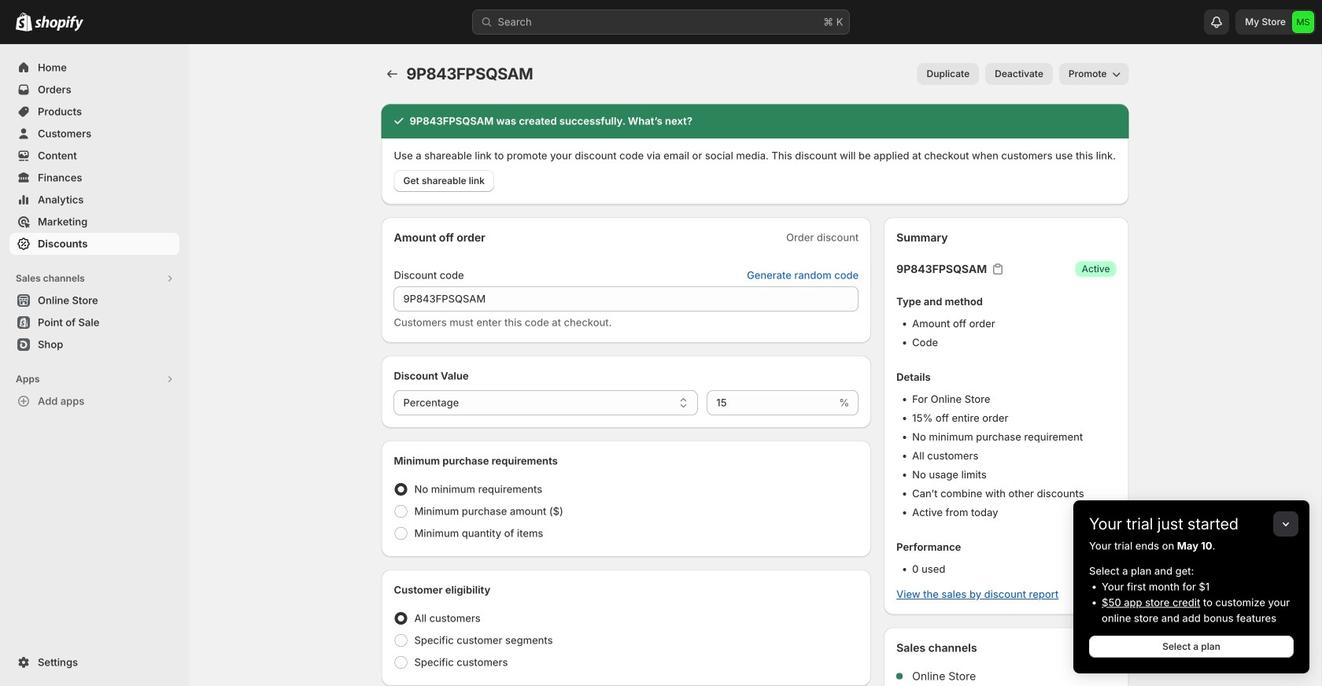 Task type: locate. For each thing, give the bounding box(es) containing it.
None text field
[[394, 287, 859, 312]]

my store image
[[1293, 11, 1315, 33]]

None text field
[[707, 391, 836, 416]]



Task type: describe. For each thing, give the bounding box(es) containing it.
shopify image
[[35, 16, 83, 31]]

shopify image
[[16, 12, 32, 31]]



